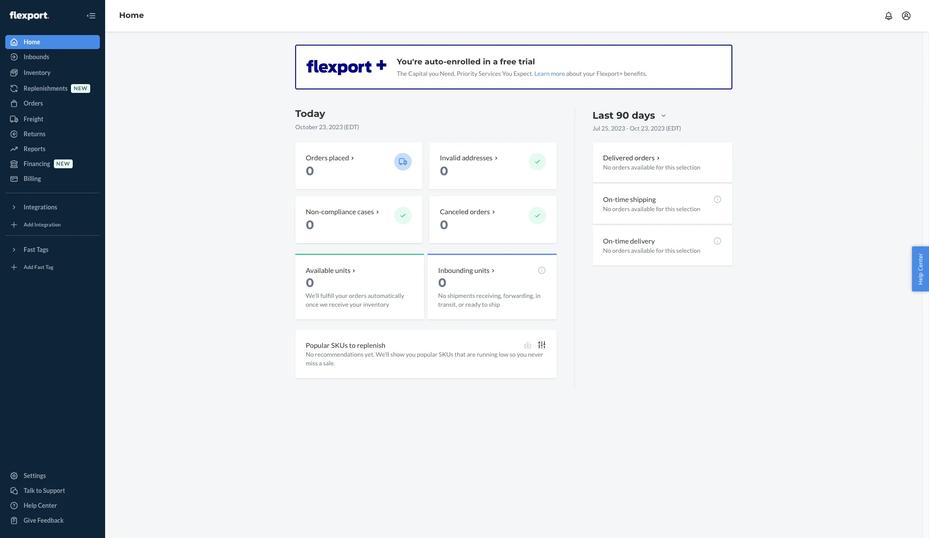 Task type: locate. For each thing, give the bounding box(es) containing it.
0 horizontal spatial your
[[336, 292, 348, 299]]

1 horizontal spatial skus
[[439, 351, 454, 358]]

benefits.
[[625, 70, 648, 77]]

0 vertical spatial available
[[632, 163, 655, 171]]

2023 down "days"
[[651, 125, 665, 132]]

0 horizontal spatial a
[[319, 360, 322, 367]]

talk to support
[[24, 487, 65, 495]]

cases
[[358, 207, 374, 216]]

0 vertical spatial selection
[[677, 163, 701, 171]]

0 down 'available'
[[306, 275, 314, 290]]

1 vertical spatial in
[[536, 292, 541, 299]]

0 vertical spatial no orders available for this selection
[[604, 163, 701, 171]]

edt up 'placed'
[[346, 123, 358, 131]]

no orders available for this selection down shipping
[[604, 205, 701, 213]]

fast left tag
[[34, 264, 44, 271]]

0 horizontal spatial home
[[24, 38, 40, 46]]

3 available from the top
[[632, 247, 655, 254]]

1 horizontal spatial home link
[[119, 11, 144, 20]]

talk
[[24, 487, 35, 495]]

1 vertical spatial help
[[24, 502, 37, 509]]

0 horizontal spatial 2023
[[329, 123, 343, 131]]

0 vertical spatial on-
[[604, 195, 616, 203]]

0 vertical spatial to
[[482, 301, 488, 308]]

enrolled
[[447, 57, 481, 67]]

0 vertical spatial fast
[[24, 246, 35, 253]]

0 horizontal spatial )
[[358, 123, 360, 131]]

3 selection from the top
[[677, 247, 701, 254]]

your inside you're auto-enrolled in a free trial the capital you need, priority services you expect. learn more about your flexport+ benefits.
[[584, 70, 596, 77]]

0 no shipments receiving, forwarding, in transit, or ready to ship
[[439, 275, 541, 308]]

selection for on-time delivery
[[677, 247, 701, 254]]

available
[[632, 163, 655, 171], [632, 205, 655, 213], [632, 247, 655, 254]]

add down fast tags
[[24, 264, 33, 271]]

available
[[306, 266, 334, 274]]

0 vertical spatial a
[[493, 57, 498, 67]]

)
[[358, 123, 360, 131], [680, 125, 682, 132]]

in up services
[[483, 57, 491, 67]]

2 vertical spatial for
[[657, 247, 665, 254]]

low
[[499, 351, 509, 358]]

0 horizontal spatial in
[[483, 57, 491, 67]]

1 vertical spatial a
[[319, 360, 322, 367]]

orders inside 0 we'll fulfill your orders automatically once we receive your inventory
[[349, 292, 367, 299]]

ship
[[489, 301, 500, 308]]

add for add fast tag
[[24, 264, 33, 271]]

0 horizontal spatial orders
[[24, 100, 43, 107]]

free
[[501, 57, 517, 67]]

we'll
[[306, 292, 320, 299], [376, 351, 390, 358]]

0 down non-
[[306, 217, 314, 232]]

0 horizontal spatial help
[[24, 502, 37, 509]]

1 no orders available for this selection from the top
[[604, 163, 701, 171]]

2023 left -
[[612, 125, 626, 132]]

1 vertical spatial your
[[336, 292, 348, 299]]

0 vertical spatial time
[[616, 195, 629, 203]]

no orders available for this selection down delivered orders button
[[604, 163, 701, 171]]

2 for from the top
[[657, 205, 665, 213]]

1 this from the top
[[666, 163, 676, 171]]

1 horizontal spatial units
[[475, 266, 490, 274]]

you're
[[397, 57, 423, 67]]

orders left 'placed'
[[306, 153, 328, 162]]

selection for on-time shipping
[[677, 205, 701, 213]]

no recommendations yet. we'll show you popular skus that are running low so you never miss a sale.
[[306, 351, 544, 367]]

3 for from the top
[[657, 247, 665, 254]]

a left free at the top
[[493, 57, 498, 67]]

on- left delivery
[[604, 237, 616, 245]]

you right show
[[406, 351, 416, 358]]

1 horizontal spatial orders
[[306, 153, 328, 162]]

selection
[[677, 163, 701, 171], [677, 205, 701, 213], [677, 247, 701, 254]]

no up miss at the bottom left of the page
[[306, 351, 314, 358]]

0 horizontal spatial center
[[38, 502, 57, 509]]

no up transit,
[[439, 292, 447, 299]]

help center
[[917, 253, 925, 285], [24, 502, 57, 509]]

you're auto-enrolled in a free trial the capital you need, priority services you expect. learn more about your flexport+ benefits.
[[397, 57, 648, 77]]

add
[[24, 222, 33, 228], [24, 264, 33, 271]]

1 vertical spatial selection
[[677, 205, 701, 213]]

2 vertical spatial your
[[350, 301, 362, 308]]

to inside 0 no shipments receiving, forwarding, in transit, or ready to ship
[[482, 301, 488, 308]]

0 vertical spatial we'll
[[306, 292, 320, 299]]

home link up the inbounds link
[[5, 35, 100, 49]]

available down delivered orders button
[[632, 163, 655, 171]]

0 vertical spatial orders
[[24, 100, 43, 107]]

so
[[510, 351, 516, 358]]

0 vertical spatial in
[[483, 57, 491, 67]]

units
[[336, 266, 351, 274], [475, 266, 490, 274]]

we'll right the yet.
[[376, 351, 390, 358]]

2 horizontal spatial 2023
[[651, 125, 665, 132]]

new up orders link
[[74, 85, 88, 92]]

no for on-time shipping
[[604, 205, 612, 213]]

0 horizontal spatial units
[[336, 266, 351, 274]]

1 horizontal spatial you
[[429, 70, 439, 77]]

open account menu image
[[902, 11, 912, 21]]

returns
[[24, 130, 46, 138]]

non-
[[306, 207, 322, 216]]

23,
[[319, 123, 328, 131], [642, 125, 650, 132]]

inbounding
[[439, 266, 473, 274]]

home link
[[119, 11, 144, 20], [5, 35, 100, 49]]

1 horizontal spatial we'll
[[376, 351, 390, 358]]

1 vertical spatial home link
[[5, 35, 100, 49]]

your right about
[[584, 70, 596, 77]]

no orders available for this selection down delivery
[[604, 247, 701, 254]]

2 vertical spatial available
[[632, 247, 655, 254]]

0 horizontal spatial new
[[56, 161, 70, 167]]

last 90 days
[[593, 110, 656, 122]]

no orders available for this selection
[[604, 163, 701, 171], [604, 205, 701, 213], [604, 247, 701, 254]]

2 this from the top
[[666, 205, 676, 213]]

0 vertical spatial center
[[917, 253, 925, 271]]

1 vertical spatial add
[[24, 264, 33, 271]]

( inside today october 23, 2023 ( edt )
[[344, 123, 346, 131]]

0 horizontal spatial to
[[36, 487, 42, 495]]

available down delivery
[[632, 247, 655, 254]]

new down reports link
[[56, 161, 70, 167]]

1 vertical spatial no orders available for this selection
[[604, 205, 701, 213]]

1 vertical spatial help center
[[24, 502, 57, 509]]

new for financing
[[56, 161, 70, 167]]

0 vertical spatial this
[[666, 163, 676, 171]]

2 vertical spatial this
[[666, 247, 676, 254]]

jul 25, 2023 - oct 23, 2023 ( edt )
[[593, 125, 682, 132]]

( right oct
[[667, 125, 668, 132]]

23, right oct
[[642, 125, 650, 132]]

1 horizontal spatial 2023
[[612, 125, 626, 132]]

edt right oct
[[668, 125, 680, 132]]

1 horizontal spatial help
[[917, 273, 925, 285]]

1 horizontal spatial help center
[[917, 253, 925, 285]]

on- left shipping
[[604, 195, 616, 203]]

2 add from the top
[[24, 264, 33, 271]]

help center link
[[5, 499, 100, 513]]

0 horizontal spatial edt
[[346, 123, 358, 131]]

your
[[584, 70, 596, 77], [336, 292, 348, 299], [350, 301, 362, 308]]

this
[[666, 163, 676, 171], [666, 205, 676, 213], [666, 247, 676, 254]]

shipping
[[631, 195, 657, 203]]

1 on- from the top
[[604, 195, 616, 203]]

help inside help center button
[[917, 273, 925, 285]]

add for add integration
[[24, 222, 33, 228]]

to
[[482, 301, 488, 308], [349, 341, 356, 349], [36, 487, 42, 495]]

0 vertical spatial add
[[24, 222, 33, 228]]

in
[[483, 57, 491, 67], [536, 292, 541, 299]]

home up inbounds
[[24, 38, 40, 46]]

orders
[[635, 153, 655, 162], [613, 163, 631, 171], [613, 205, 631, 213], [470, 207, 491, 216], [613, 247, 631, 254], [349, 292, 367, 299]]

2 available from the top
[[632, 205, 655, 213]]

you down auto-
[[429, 70, 439, 77]]

a left sale.
[[319, 360, 322, 367]]

0 down invalid
[[440, 163, 449, 178]]

a
[[493, 57, 498, 67], [319, 360, 322, 367]]

1 horizontal spatial new
[[74, 85, 88, 92]]

units up 0 no shipments receiving, forwarding, in transit, or ready to ship
[[475, 266, 490, 274]]

no down on-time shipping
[[604, 205, 612, 213]]

settings link
[[5, 469, 100, 483]]

skus left that
[[439, 351, 454, 358]]

3 this from the top
[[666, 247, 676, 254]]

0 we'll fulfill your orders automatically once we receive your inventory
[[306, 275, 405, 308]]

1 vertical spatial orders
[[306, 153, 328, 162]]

receiving,
[[477, 292, 503, 299]]

1 add from the top
[[24, 222, 33, 228]]

no orders available for this selection for delivery
[[604, 247, 701, 254]]

2023 inside today october 23, 2023 ( edt )
[[329, 123, 343, 131]]

to right talk
[[36, 487, 42, 495]]

1 units from the left
[[336, 266, 351, 274]]

delivered orders
[[604, 153, 655, 162]]

for for on-time delivery
[[657, 247, 665, 254]]

support
[[43, 487, 65, 495]]

on- for on-time delivery
[[604, 237, 616, 245]]

0 vertical spatial help center
[[917, 253, 925, 285]]

0 down inbounding
[[439, 275, 447, 290]]

2 no orders available for this selection from the top
[[604, 205, 701, 213]]

2 vertical spatial selection
[[677, 247, 701, 254]]

add integration
[[24, 222, 61, 228]]

2 selection from the top
[[677, 205, 701, 213]]

1 vertical spatial skus
[[439, 351, 454, 358]]

learn
[[535, 70, 550, 77]]

1 vertical spatial available
[[632, 205, 655, 213]]

1 time from the top
[[616, 195, 629, 203]]

1 available from the top
[[632, 163, 655, 171]]

you right so
[[517, 351, 527, 358]]

your right receive
[[350, 301, 362, 308]]

sale.
[[323, 360, 335, 367]]

for for on-time shipping
[[657, 205, 665, 213]]

1 vertical spatial fast
[[34, 264, 44, 271]]

(
[[344, 123, 346, 131], [667, 125, 668, 132]]

orders down "on-time delivery"
[[613, 247, 631, 254]]

orders up freight
[[24, 100, 43, 107]]

no down the delivered
[[604, 163, 612, 171]]

0 vertical spatial for
[[657, 163, 665, 171]]

fast
[[24, 246, 35, 253], [34, 264, 44, 271]]

in right the forwarding,
[[536, 292, 541, 299]]

new
[[74, 85, 88, 92], [56, 161, 70, 167]]

0 down canceled
[[440, 217, 449, 232]]

time left shipping
[[616, 195, 629, 203]]

1 horizontal spatial center
[[917, 253, 925, 271]]

2 time from the top
[[616, 237, 629, 245]]

more
[[551, 70, 565, 77]]

we'll inside no recommendations yet. we'll show you popular skus that are running low so you never miss a sale.
[[376, 351, 390, 358]]

we
[[320, 301, 328, 308]]

2 horizontal spatial to
[[482, 301, 488, 308]]

0 vertical spatial new
[[74, 85, 88, 92]]

orders up 'inventory'
[[349, 292, 367, 299]]

2 vertical spatial to
[[36, 487, 42, 495]]

no inside no recommendations yet. we'll show you popular skus that are running low so you never miss a sale.
[[306, 351, 314, 358]]

center inside button
[[917, 253, 925, 271]]

0 horizontal spatial we'll
[[306, 292, 320, 299]]

2 vertical spatial no orders available for this selection
[[604, 247, 701, 254]]

1 vertical spatial home
[[24, 38, 40, 46]]

oct
[[630, 125, 640, 132]]

no down "on-time delivery"
[[604, 247, 612, 254]]

0 down orders placed
[[306, 163, 314, 178]]

1 vertical spatial for
[[657, 205, 665, 213]]

integrations
[[24, 203, 57, 211]]

home
[[119, 11, 144, 20], [24, 38, 40, 46]]

0 horizontal spatial skus
[[331, 341, 348, 349]]

skus up recommendations
[[331, 341, 348, 349]]

orders right canceled
[[470, 207, 491, 216]]

0 horizontal spatial 23,
[[319, 123, 328, 131]]

0 vertical spatial your
[[584, 70, 596, 77]]

to left 'ship'
[[482, 301, 488, 308]]

a inside no recommendations yet. we'll show you popular skus that are running low so you never miss a sale.
[[319, 360, 322, 367]]

never
[[528, 351, 544, 358]]

2 units from the left
[[475, 266, 490, 274]]

3 no orders available for this selection from the top
[[604, 247, 701, 254]]

you
[[429, 70, 439, 77], [406, 351, 416, 358], [517, 351, 527, 358]]

time left delivery
[[616, 237, 629, 245]]

add left integration at top
[[24, 222, 33, 228]]

home right close navigation icon
[[119, 11, 144, 20]]

talk to support button
[[5, 484, 100, 498]]

0 horizontal spatial (
[[344, 123, 346, 131]]

0 vertical spatial home
[[119, 11, 144, 20]]

0 for invalid
[[440, 163, 449, 178]]

1 vertical spatial on-
[[604, 237, 616, 245]]

23, right october
[[319, 123, 328, 131]]

1 vertical spatial time
[[616, 237, 629, 245]]

0 inside 0 we'll fulfill your orders automatically once we receive your inventory
[[306, 275, 314, 290]]

2 horizontal spatial your
[[584, 70, 596, 77]]

in inside you're auto-enrolled in a free trial the capital you need, priority services you expect. learn more about your flexport+ benefits.
[[483, 57, 491, 67]]

we'll up once
[[306, 292, 320, 299]]

1 vertical spatial new
[[56, 161, 70, 167]]

about
[[567, 70, 582, 77]]

no
[[604, 163, 612, 171], [604, 205, 612, 213], [604, 247, 612, 254], [439, 292, 447, 299], [306, 351, 314, 358]]

1 vertical spatial we'll
[[376, 351, 390, 358]]

to up recommendations
[[349, 341, 356, 349]]

orders inside button
[[635, 153, 655, 162]]

( up 'placed'
[[344, 123, 346, 131]]

orders right the delivered
[[635, 153, 655, 162]]

2023
[[329, 123, 343, 131], [612, 125, 626, 132], [651, 125, 665, 132]]

on-time shipping
[[604, 195, 657, 203]]

non-compliance cases
[[306, 207, 374, 216]]

home link right close navigation icon
[[119, 11, 144, 20]]

the
[[397, 70, 407, 77]]

0 for canceled
[[440, 217, 449, 232]]

1 horizontal spatial in
[[536, 292, 541, 299]]

1 horizontal spatial a
[[493, 57, 498, 67]]

1 vertical spatial this
[[666, 205, 676, 213]]

units right 'available'
[[336, 266, 351, 274]]

available down shipping
[[632, 205, 655, 213]]

automatically
[[368, 292, 405, 299]]

1 vertical spatial center
[[38, 502, 57, 509]]

2 horizontal spatial you
[[517, 351, 527, 358]]

0 vertical spatial help
[[917, 273, 925, 285]]

1 horizontal spatial to
[[349, 341, 356, 349]]

add fast tag link
[[5, 260, 100, 274]]

help
[[917, 273, 925, 285], [24, 502, 37, 509]]

1 for from the top
[[657, 163, 665, 171]]

edt
[[346, 123, 358, 131], [668, 125, 680, 132]]

time
[[616, 195, 629, 203], [616, 237, 629, 245]]

) inside today october 23, 2023 ( edt )
[[358, 123, 360, 131]]

fast left tags
[[24, 246, 35, 253]]

0 horizontal spatial help center
[[24, 502, 57, 509]]

2 on- from the top
[[604, 237, 616, 245]]

help center inside help center link
[[24, 502, 57, 509]]

inbounding units
[[439, 266, 490, 274]]

1 horizontal spatial home
[[119, 11, 144, 20]]

your up receive
[[336, 292, 348, 299]]

add fast tag
[[24, 264, 53, 271]]

orders down the delivered
[[613, 163, 631, 171]]

2023 right october
[[329, 123, 343, 131]]

for
[[657, 163, 665, 171], [657, 205, 665, 213], [657, 247, 665, 254]]



Task type: describe. For each thing, give the bounding box(es) containing it.
orders down on-time shipping
[[613, 205, 631, 213]]

0 horizontal spatial you
[[406, 351, 416, 358]]

this for shipping
[[666, 205, 676, 213]]

delivery
[[631, 237, 656, 245]]

that
[[455, 351, 466, 358]]

1 horizontal spatial 23,
[[642, 125, 650, 132]]

you inside you're auto-enrolled in a free trial the capital you need, priority services you expect. learn more about your flexport+ benefits.
[[429, 70, 439, 77]]

recommendations
[[315, 351, 364, 358]]

skus inside no recommendations yet. we'll show you popular skus that are running low so you never miss a sale.
[[439, 351, 454, 358]]

billing link
[[5, 172, 100, 186]]

1 vertical spatial to
[[349, 341, 356, 349]]

90
[[617, 110, 630, 122]]

shipments
[[448, 292, 475, 299]]

inventory
[[24, 69, 51, 76]]

help center inside help center button
[[917, 253, 925, 285]]

freight
[[24, 115, 43, 123]]

jul
[[593, 125, 601, 132]]

inbounds link
[[5, 50, 100, 64]]

inbounds
[[24, 53, 49, 61]]

1 selection from the top
[[677, 163, 701, 171]]

no orders available for this selection for shipping
[[604, 205, 701, 213]]

returns link
[[5, 127, 100, 141]]

help center button
[[913, 247, 930, 292]]

1 horizontal spatial your
[[350, 301, 362, 308]]

days
[[632, 110, 656, 122]]

forwarding,
[[504, 292, 535, 299]]

we'll inside 0 we'll fulfill your orders automatically once we receive your inventory
[[306, 292, 320, 299]]

capital
[[409, 70, 428, 77]]

0 inside 0 no shipments receiving, forwarding, in transit, or ready to ship
[[439, 275, 447, 290]]

placed
[[329, 153, 349, 162]]

open notifications image
[[884, 11, 895, 21]]

integrations button
[[5, 200, 100, 214]]

invalid
[[440, 153, 461, 162]]

new for replenishments
[[74, 85, 88, 92]]

no inside 0 no shipments receiving, forwarding, in transit, or ready to ship
[[439, 292, 447, 299]]

october
[[296, 123, 318, 131]]

transit,
[[439, 301, 458, 308]]

popular
[[306, 341, 330, 349]]

edt inside today october 23, 2023 ( edt )
[[346, 123, 358, 131]]

ready
[[466, 301, 481, 308]]

auto-
[[425, 57, 447, 67]]

once
[[306, 301, 319, 308]]

running
[[477, 351, 498, 358]]

yet.
[[365, 351, 375, 358]]

give feedback button
[[5, 514, 100, 528]]

flexport logo image
[[10, 11, 49, 20]]

fulfill
[[321, 292, 334, 299]]

today
[[296, 108, 326, 120]]

time for shipping
[[616, 195, 629, 203]]

inventory
[[364, 301, 389, 308]]

1 horizontal spatial )
[[680, 125, 682, 132]]

orders for orders
[[24, 100, 43, 107]]

give
[[24, 517, 36, 524]]

time for delivery
[[616, 237, 629, 245]]

receive
[[329, 301, 349, 308]]

orders for orders placed
[[306, 153, 328, 162]]

available for delivery
[[632, 247, 655, 254]]

0 for non-
[[306, 217, 314, 232]]

priority
[[457, 70, 478, 77]]

0 horizontal spatial home link
[[5, 35, 100, 49]]

help inside help center link
[[24, 502, 37, 509]]

reports link
[[5, 142, 100, 156]]

0 for orders
[[306, 163, 314, 178]]

orders link
[[5, 96, 100, 110]]

canceled orders
[[440, 207, 491, 216]]

billing
[[24, 175, 41, 182]]

on-time delivery
[[604, 237, 656, 245]]

fast inside dropdown button
[[24, 246, 35, 253]]

compliance
[[322, 207, 356, 216]]

units for available units
[[336, 266, 351, 274]]

freight link
[[5, 112, 100, 126]]

replenishments
[[24, 85, 68, 92]]

today october 23, 2023 ( edt )
[[296, 108, 360, 131]]

canceled
[[440, 207, 469, 216]]

in inside 0 no shipments receiving, forwarding, in transit, or ready to ship
[[536, 292, 541, 299]]

are
[[467, 351, 476, 358]]

23, inside today october 23, 2023 ( edt )
[[319, 123, 328, 131]]

add integration link
[[5, 218, 100, 232]]

units for inbounding units
[[475, 266, 490, 274]]

popular skus to replenish
[[306, 341, 386, 349]]

integration
[[34, 222, 61, 228]]

0 vertical spatial skus
[[331, 341, 348, 349]]

show
[[391, 351, 405, 358]]

available for shipping
[[632, 205, 655, 213]]

fast tags button
[[5, 243, 100, 257]]

no for popular skus to replenish
[[306, 351, 314, 358]]

learn more link
[[535, 70, 565, 77]]

feedback
[[37, 517, 64, 524]]

25,
[[602, 125, 610, 132]]

a inside you're auto-enrolled in a free trial the capital you need, priority services you expect. learn more about your flexport+ benefits.
[[493, 57, 498, 67]]

replenish
[[357, 341, 386, 349]]

trial
[[519, 57, 536, 67]]

no for on-time delivery
[[604, 247, 612, 254]]

fast tags
[[24, 246, 49, 253]]

orders placed
[[306, 153, 349, 162]]

expect.
[[514, 70, 534, 77]]

this for delivery
[[666, 247, 676, 254]]

settings
[[24, 472, 46, 480]]

1 horizontal spatial edt
[[668, 125, 680, 132]]

invalid addresses
[[440, 153, 493, 162]]

inventory link
[[5, 66, 100, 80]]

on- for on-time shipping
[[604, 195, 616, 203]]

0 vertical spatial home link
[[119, 11, 144, 20]]

close navigation image
[[86, 11, 96, 21]]

need,
[[440, 70, 456, 77]]

you
[[503, 70, 513, 77]]

tags
[[37, 246, 49, 253]]

services
[[479, 70, 501, 77]]

tag
[[45, 264, 53, 271]]

1 horizontal spatial (
[[667, 125, 668, 132]]

delivered orders button
[[604, 153, 662, 163]]

financing
[[24, 160, 50, 167]]

to inside talk to support button
[[36, 487, 42, 495]]

flexport+
[[597, 70, 623, 77]]

reports
[[24, 145, 46, 153]]



Task type: vqa. For each thing, say whether or not it's contained in the screenshot.
Orders to the right
yes



